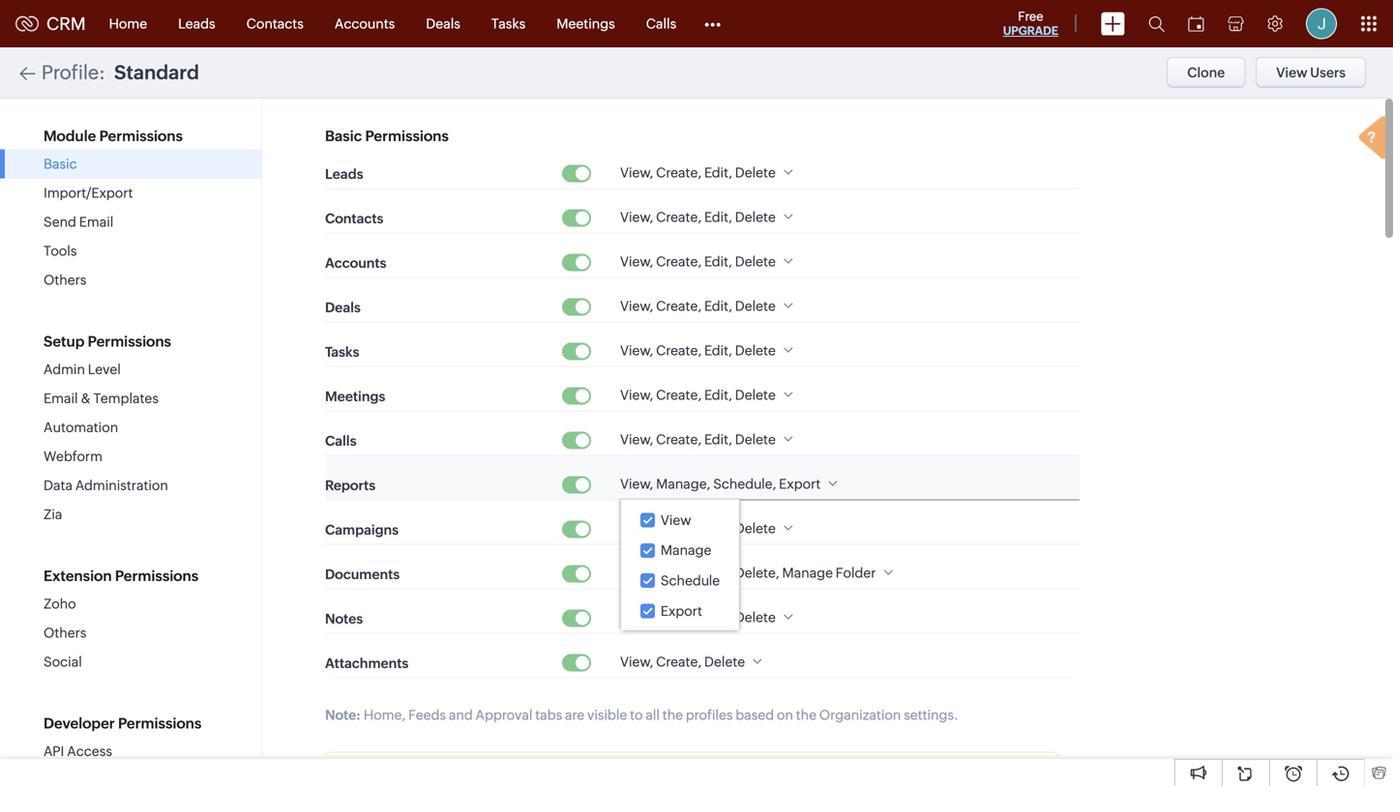 Task type: locate. For each thing, give the bounding box(es) containing it.
accounts link
[[319, 0, 411, 47]]

profile : standard
[[41, 61, 199, 84]]

manage up "schedule"
[[661, 543, 712, 558]]

11 create, from the top
[[656, 655, 702, 670]]

2 view, create, edit, delete from the top
[[620, 209, 776, 225]]

1 vertical spatial meetings
[[325, 389, 385, 405]]

contacts right leads link
[[246, 16, 304, 31]]

edit, for accounts
[[704, 254, 732, 269]]

6 edit, from the top
[[704, 388, 732, 403]]

0 vertical spatial leads
[[178, 16, 215, 31]]

1 horizontal spatial deals
[[426, 16, 460, 31]]

1 vertical spatial deals
[[325, 300, 361, 316]]

api
[[44, 744, 64, 760]]

permissions
[[99, 128, 183, 145], [365, 128, 449, 145], [88, 333, 171, 350], [115, 568, 198, 585], [118, 716, 202, 732]]

8 view, create, edit, delete from the top
[[620, 521, 776, 537]]

delete for tasks
[[735, 343, 776, 359]]

level
[[88, 362, 121, 377]]

home link
[[93, 0, 163, 47]]

create menu element
[[1090, 0, 1137, 47]]

others up social
[[44, 626, 87, 641]]

edit,
[[704, 165, 732, 180], [704, 209, 732, 225], [704, 254, 732, 269], [704, 299, 732, 314], [704, 343, 732, 359], [704, 388, 732, 403], [704, 432, 732, 448], [704, 521, 732, 537], [704, 566, 732, 581], [704, 610, 732, 626]]

based
[[736, 708, 774, 723]]

permissions for module permissions
[[99, 128, 183, 145]]

email left &
[[44, 391, 78, 406]]

calls up reports
[[325, 434, 357, 449]]

2 others from the top
[[44, 626, 87, 641]]

6 view, create, edit, delete from the top
[[620, 388, 776, 403]]

8 edit, from the top
[[704, 521, 732, 537]]

module permissions
[[44, 128, 183, 145]]

2 create, from the top
[[656, 209, 702, 225]]

9 view, from the top
[[620, 521, 653, 537]]

leads
[[178, 16, 215, 31], [325, 167, 363, 182]]

0 vertical spatial accounts
[[335, 16, 395, 31]]

delete for meetings
[[735, 388, 776, 403]]

view for view
[[661, 513, 691, 528]]

view, create, edit, delete for tasks
[[620, 343, 776, 359]]

email & templates
[[44, 391, 159, 406]]

delete for campaigns
[[735, 521, 776, 537]]

create menu image
[[1101, 12, 1125, 35]]

zia
[[44, 507, 62, 523]]

1 view, create, edit, delete from the top
[[620, 165, 776, 180]]

1 vertical spatial calls
[[325, 434, 357, 449]]

zoho
[[44, 597, 76, 612]]

1 vertical spatial basic
[[44, 156, 77, 172]]

export right schedule,
[[779, 477, 821, 492]]

1 horizontal spatial export
[[779, 477, 821, 492]]

4 create, from the top
[[656, 299, 702, 314]]

view down manage,
[[661, 513, 691, 528]]

edit, for deals
[[704, 299, 732, 314]]

webform
[[44, 449, 103, 464]]

extension permissions
[[44, 568, 198, 585]]

feeds
[[408, 708, 446, 723]]

7 view, create, edit, delete from the top
[[620, 432, 776, 448]]

delete
[[735, 165, 776, 180], [735, 209, 776, 225], [735, 254, 776, 269], [735, 299, 776, 314], [735, 343, 776, 359], [735, 388, 776, 403], [735, 432, 776, 448], [735, 521, 776, 537], [735, 610, 776, 626], [704, 655, 745, 670]]

edit, for calls
[[704, 432, 732, 448]]

1 horizontal spatial view
[[1276, 65, 1308, 80]]

0 horizontal spatial view
[[661, 513, 691, 528]]

the right all
[[663, 708, 683, 723]]

view, create, edit, delete for calls
[[620, 432, 776, 448]]

0 vertical spatial basic
[[325, 128, 362, 145]]

export down "schedule"
[[661, 604, 702, 619]]

view, manage, schedule, export
[[620, 477, 821, 492]]

templates
[[93, 391, 159, 406]]

1 vertical spatial view
[[661, 513, 691, 528]]

5 edit, from the top
[[704, 343, 732, 359]]

1 the from the left
[[663, 708, 683, 723]]

8 view, from the top
[[620, 477, 653, 492]]

users
[[1310, 65, 1346, 80]]

create,
[[656, 165, 702, 180], [656, 209, 702, 225], [656, 254, 702, 269], [656, 299, 702, 314], [656, 343, 702, 359], [656, 388, 702, 403], [656, 432, 702, 448], [656, 521, 702, 537], [656, 566, 702, 581], [656, 610, 702, 626], [656, 655, 702, 670]]

view, for calls
[[620, 432, 653, 448]]

calls left other modules field
[[646, 16, 677, 31]]

leads down basic permissions
[[325, 167, 363, 182]]

0 horizontal spatial deals
[[325, 300, 361, 316]]

data
[[44, 478, 73, 493]]

3 create, from the top
[[656, 254, 702, 269]]

others down "tools"
[[44, 272, 87, 288]]

the right "on"
[[796, 708, 817, 723]]

contacts
[[246, 16, 304, 31], [325, 211, 384, 227]]

clone
[[1187, 65, 1225, 80]]

delete for deals
[[735, 299, 776, 314]]

1 horizontal spatial contacts
[[325, 211, 384, 227]]

email
[[79, 214, 114, 230], [44, 391, 78, 406]]

7 view, from the top
[[620, 432, 653, 448]]

leads link
[[163, 0, 231, 47]]

&
[[81, 391, 91, 406]]

3 view, create, edit, delete from the top
[[620, 254, 776, 269]]

export
[[779, 477, 821, 492], [661, 604, 702, 619]]

5 create, from the top
[[656, 343, 702, 359]]

meetings left calls link
[[557, 16, 615, 31]]

basic for basic permissions
[[325, 128, 362, 145]]

1 vertical spatial others
[[44, 626, 87, 641]]

7 create, from the top
[[656, 432, 702, 448]]

view, create, edit, delete for meetings
[[620, 388, 776, 403]]

permissions for developer permissions
[[118, 716, 202, 732]]

notes
[[325, 612, 363, 627]]

1 horizontal spatial meetings
[[557, 16, 615, 31]]

note:
[[325, 708, 361, 723]]

help image
[[1355, 113, 1393, 166]]

standard
[[114, 61, 199, 84]]

social
[[44, 655, 82, 670]]

0 horizontal spatial export
[[661, 604, 702, 619]]

2 edit, from the top
[[704, 209, 732, 225]]

and
[[449, 708, 473, 723]]

6 create, from the top
[[656, 388, 702, 403]]

view, for documents
[[620, 566, 653, 581]]

0 horizontal spatial meetings
[[325, 389, 385, 405]]

view, create, edit, delete
[[620, 165, 776, 180], [620, 209, 776, 225], [620, 254, 776, 269], [620, 299, 776, 314], [620, 343, 776, 359], [620, 388, 776, 403], [620, 432, 776, 448], [620, 521, 776, 537], [620, 610, 776, 626]]

view, for attachments
[[620, 655, 653, 670]]

send email
[[44, 214, 114, 230]]

module
[[44, 128, 96, 145]]

5 view, from the top
[[620, 343, 653, 359]]

api access
[[44, 744, 112, 760]]

basic
[[325, 128, 362, 145], [44, 156, 77, 172]]

on
[[777, 708, 793, 723]]

meetings
[[557, 16, 615, 31], [325, 389, 385, 405]]

folder
[[836, 566, 876, 581]]

0 vertical spatial calls
[[646, 16, 677, 31]]

3 edit, from the top
[[704, 254, 732, 269]]

6 view, from the top
[[620, 388, 653, 403]]

10 edit, from the top
[[704, 610, 732, 626]]

view, for accounts
[[620, 254, 653, 269]]

9 create, from the top
[[656, 566, 702, 581]]

1 edit, from the top
[[704, 165, 732, 180]]

0 horizontal spatial tasks
[[325, 345, 359, 360]]

1 vertical spatial manage
[[782, 566, 833, 581]]

10 create, from the top
[[656, 610, 702, 626]]

crm
[[46, 14, 86, 34]]

upgrade
[[1003, 24, 1059, 37]]

others
[[44, 272, 87, 288], [44, 626, 87, 641]]

accounts inside "link"
[[335, 16, 395, 31]]

2 view, from the top
[[620, 209, 653, 225]]

0 horizontal spatial the
[[663, 708, 683, 723]]

create, for calls
[[656, 432, 702, 448]]

permissions for extension permissions
[[115, 568, 198, 585]]

note: home, feeds and approval tabs are visible to all the profiles based on the organization settings.
[[325, 708, 959, 723]]

view
[[1276, 65, 1308, 80], [661, 513, 691, 528]]

deals
[[426, 16, 460, 31], [325, 300, 361, 316]]

view, create, edit, delete for contacts
[[620, 209, 776, 225]]

leads up standard
[[178, 16, 215, 31]]

4 view, from the top
[[620, 299, 653, 314]]

0 vertical spatial email
[[79, 214, 114, 230]]

8 create, from the top
[[656, 521, 702, 537]]

manage left folder
[[782, 566, 833, 581]]

9 edit, from the top
[[704, 566, 732, 581]]

edit, for contacts
[[704, 209, 732, 225]]

view users
[[1276, 65, 1346, 80]]

meetings up reports
[[325, 389, 385, 405]]

view, create, edit, delete for deals
[[620, 299, 776, 314]]

search element
[[1137, 0, 1177, 47]]

calls
[[646, 16, 677, 31], [325, 434, 357, 449]]

home
[[109, 16, 147, 31]]

1 vertical spatial export
[[661, 604, 702, 619]]

5 view, create, edit, delete from the top
[[620, 343, 776, 359]]

manage
[[661, 543, 712, 558], [782, 566, 833, 581]]

0 vertical spatial manage
[[661, 543, 712, 558]]

delete for leads
[[735, 165, 776, 180]]

1 horizontal spatial tasks
[[491, 16, 526, 31]]

0 vertical spatial others
[[44, 272, 87, 288]]

0 horizontal spatial contacts
[[246, 16, 304, 31]]

1 view, from the top
[[620, 165, 653, 180]]

manage,
[[656, 477, 711, 492]]

tabs
[[535, 708, 562, 723]]

0 vertical spatial tasks
[[491, 16, 526, 31]]

1 horizontal spatial basic
[[325, 128, 362, 145]]

edit, for campaigns
[[704, 521, 732, 537]]

view left the users
[[1276, 65, 1308, 80]]

4 edit, from the top
[[704, 299, 732, 314]]

1 vertical spatial email
[[44, 391, 78, 406]]

10 view, from the top
[[620, 566, 653, 581]]

the
[[663, 708, 683, 723], [796, 708, 817, 723]]

3 view, from the top
[[620, 254, 653, 269]]

1 horizontal spatial the
[[796, 708, 817, 723]]

accounts
[[335, 16, 395, 31], [325, 256, 387, 271]]

4 view, create, edit, delete from the top
[[620, 299, 776, 314]]

view inside button
[[1276, 65, 1308, 80]]

tasks
[[491, 16, 526, 31], [325, 345, 359, 360]]

1 vertical spatial tasks
[[325, 345, 359, 360]]

11 view, from the top
[[620, 610, 653, 626]]

1 others from the top
[[44, 272, 87, 288]]

visible
[[587, 708, 627, 723]]

1 horizontal spatial leads
[[325, 167, 363, 182]]

0 horizontal spatial basic
[[44, 156, 77, 172]]

12 view, from the top
[[620, 655, 653, 670]]

contacts down basic permissions
[[325, 211, 384, 227]]

0 vertical spatial view
[[1276, 65, 1308, 80]]

1 create, from the top
[[656, 165, 702, 180]]

create, for accounts
[[656, 254, 702, 269]]

edit, for meetings
[[704, 388, 732, 403]]

7 edit, from the top
[[704, 432, 732, 448]]

settings.
[[904, 708, 959, 723]]

9 view, create, edit, delete from the top
[[620, 610, 776, 626]]

free upgrade
[[1003, 9, 1059, 37]]

email down import/export
[[79, 214, 114, 230]]



Task type: vqa. For each thing, say whether or not it's contained in the screenshot.


Task type: describe. For each thing, give the bounding box(es) containing it.
are
[[565, 708, 585, 723]]

view, for leads
[[620, 165, 653, 180]]

edit, for tasks
[[704, 343, 732, 359]]

developer
[[44, 716, 115, 732]]

calendar image
[[1188, 16, 1205, 31]]

campaigns
[[325, 523, 399, 538]]

administration
[[75, 478, 168, 493]]

view, create, edit, delete for campaigns
[[620, 521, 776, 537]]

view, for campaigns
[[620, 521, 653, 537]]

2 the from the left
[[796, 708, 817, 723]]

meetings link
[[541, 0, 631, 47]]

access
[[67, 744, 112, 760]]

view, for reports
[[620, 477, 653, 492]]

create, for tasks
[[656, 343, 702, 359]]

view, create, edit, delete for accounts
[[620, 254, 776, 269]]

view, for tasks
[[620, 343, 653, 359]]

crm link
[[15, 14, 86, 34]]

contacts link
[[231, 0, 319, 47]]

reports
[[325, 478, 376, 494]]

admin level
[[44, 362, 121, 377]]

setup
[[44, 333, 85, 350]]

profile
[[41, 61, 99, 84]]

tools
[[44, 243, 77, 259]]

view, for meetings
[[620, 388, 653, 403]]

home,
[[364, 708, 406, 723]]

0 horizontal spatial calls
[[325, 434, 357, 449]]

edit, for leads
[[704, 165, 732, 180]]

approval
[[476, 708, 533, 723]]

documents
[[325, 567, 400, 583]]

0 vertical spatial deals
[[426, 16, 460, 31]]

create, for notes
[[656, 610, 702, 626]]

create, for leads
[[656, 165, 702, 180]]

1 horizontal spatial manage
[[782, 566, 833, 581]]

permissions for setup permissions
[[88, 333, 171, 350]]

edit, for notes
[[704, 610, 732, 626]]

deals link
[[411, 0, 476, 47]]

schedule
[[661, 573, 720, 589]]

view, create, delete
[[620, 655, 745, 670]]

edit, for documents
[[704, 566, 732, 581]]

developer permissions
[[44, 716, 202, 732]]

delete for contacts
[[735, 209, 776, 225]]

0 horizontal spatial email
[[44, 391, 78, 406]]

create, for documents
[[656, 566, 702, 581]]

1 horizontal spatial email
[[79, 214, 114, 230]]

create, for attachments
[[656, 655, 702, 670]]

attachments
[[325, 656, 409, 672]]

setup permissions
[[44, 333, 171, 350]]

calls link
[[631, 0, 692, 47]]

view users button
[[1256, 57, 1366, 88]]

1 vertical spatial contacts
[[325, 211, 384, 227]]

free
[[1018, 9, 1044, 24]]

basic permissions
[[325, 128, 449, 145]]

view, create, edit, delete, manage folder
[[620, 566, 876, 581]]

send
[[44, 214, 76, 230]]

0 horizontal spatial manage
[[661, 543, 712, 558]]

import/export
[[44, 185, 133, 201]]

view, for contacts
[[620, 209, 653, 225]]

admin
[[44, 362, 85, 377]]

profiles
[[686, 708, 733, 723]]

delete,
[[735, 566, 780, 581]]

0 vertical spatial contacts
[[246, 16, 304, 31]]

Other Modules field
[[692, 8, 734, 39]]

automation
[[44, 420, 118, 435]]

0 vertical spatial export
[[779, 477, 821, 492]]

create, for contacts
[[656, 209, 702, 225]]

view for view users
[[1276, 65, 1308, 80]]

view, create, edit, delete for leads
[[620, 165, 776, 180]]

1 vertical spatial accounts
[[325, 256, 387, 271]]

1 vertical spatial leads
[[325, 167, 363, 182]]

basic for basic
[[44, 156, 77, 172]]

0 horizontal spatial leads
[[178, 16, 215, 31]]

logo image
[[15, 16, 39, 31]]

view, for deals
[[620, 299, 653, 314]]

permissions for basic permissions
[[365, 128, 449, 145]]

all
[[646, 708, 660, 723]]

create, for campaigns
[[656, 521, 702, 537]]

data administration
[[44, 478, 168, 493]]

delete for notes
[[735, 610, 776, 626]]

to
[[630, 708, 643, 723]]

search image
[[1149, 15, 1165, 32]]

schedule,
[[713, 477, 776, 492]]

delete for accounts
[[735, 254, 776, 269]]

tasks link
[[476, 0, 541, 47]]

view, create, edit, delete for notes
[[620, 610, 776, 626]]

profile image
[[1306, 8, 1337, 39]]

view, for notes
[[620, 610, 653, 626]]

create, for deals
[[656, 299, 702, 314]]

extension
[[44, 568, 112, 585]]

0 vertical spatial meetings
[[557, 16, 615, 31]]

clone button
[[1167, 57, 1246, 88]]

1 horizontal spatial calls
[[646, 16, 677, 31]]

delete for calls
[[735, 432, 776, 448]]

create, for meetings
[[656, 388, 702, 403]]

profile element
[[1295, 0, 1349, 47]]

:
[[99, 61, 105, 84]]

organization
[[819, 708, 901, 723]]



